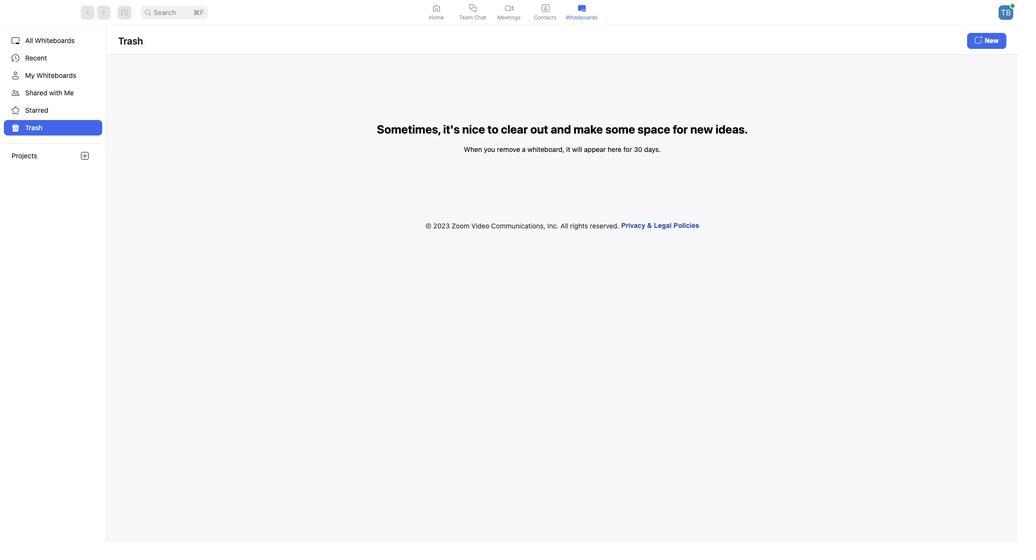 Task type: vqa. For each thing, say whether or not it's contained in the screenshot.
Video On image
yes



Task type: describe. For each thing, give the bounding box(es) containing it.
magnifier image
[[145, 9, 151, 15]]

team
[[459, 14, 473, 21]]

meetings button
[[491, 0, 527, 25]]

chat
[[474, 14, 486, 21]]

online image
[[1011, 4, 1015, 8]]

tb
[[1001, 8, 1011, 17]]

team chat button
[[455, 0, 491, 25]]

video on image
[[505, 4, 513, 12]]

whiteboards button
[[564, 0, 600, 25]]

contacts button
[[527, 0, 564, 25]]

team chat
[[459, 14, 486, 21]]

home
[[429, 14, 444, 21]]

profile contact image
[[542, 4, 549, 12]]

contacts
[[534, 14, 557, 21]]

home button
[[418, 0, 455, 25]]



Task type: locate. For each thing, give the bounding box(es) containing it.
tab list
[[418, 0, 600, 25]]

whiteboards
[[566, 14, 598, 21]]

home small image
[[433, 4, 440, 12]]

video on image
[[505, 4, 513, 12]]

team chat image
[[469, 4, 477, 12], [469, 4, 477, 12]]

magnifier image
[[145, 9, 151, 15]]

home small image
[[433, 4, 440, 12]]

⌘f
[[193, 8, 204, 16]]

meetings
[[497, 14, 521, 21]]

search
[[154, 8, 176, 16]]

online image
[[1011, 4, 1015, 8]]

profile contact image
[[542, 4, 549, 12]]

whiteboard small image
[[578, 4, 586, 12], [578, 4, 586, 12]]

tab list containing home
[[418, 0, 600, 25]]



